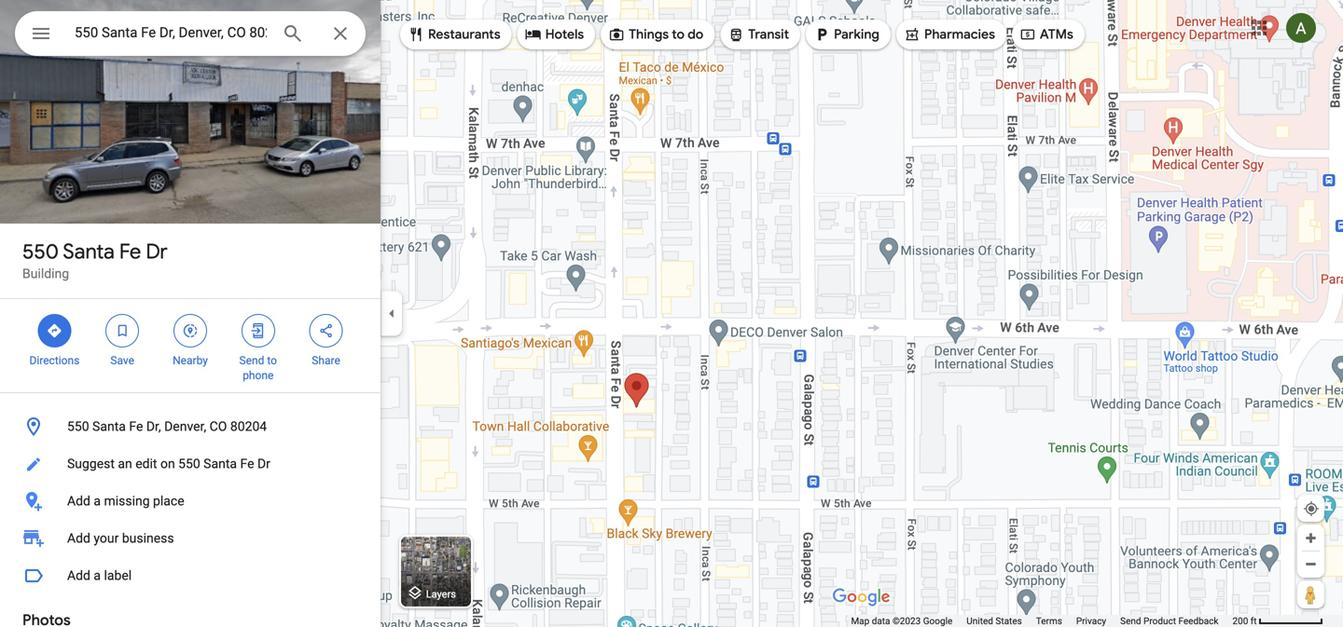 Task type: vqa. For each thing, say whether or not it's contained in the screenshot.
United
yes



Task type: describe. For each thing, give the bounding box(es) containing it.
footer inside 'google maps' element
[[851, 616, 1233, 628]]

atms
[[1040, 26, 1073, 43]]

denver,
[[164, 419, 206, 435]]

transit
[[748, 26, 789, 43]]

dr inside 550 santa fe dr building
[[146, 239, 168, 265]]

send for send to phone
[[239, 354, 264, 367]]


[[608, 24, 625, 45]]

to inside  things to do
[[672, 26, 685, 43]]

a for missing
[[94, 494, 101, 509]]

550 Santa Fe Dr, Denver, CO 80204 field
[[15, 11, 366, 56]]

map
[[851, 616, 869, 627]]

label
[[104, 568, 132, 584]]

550 santa fe dr main content
[[0, 0, 381, 628]]

santa for dr,
[[92, 419, 126, 435]]


[[318, 321, 334, 341]]

to inside send to phone
[[267, 354, 277, 367]]

show your location image
[[1303, 501, 1320, 518]]

do
[[688, 26, 704, 43]]


[[114, 321, 131, 341]]

an
[[118, 457, 132, 472]]


[[813, 24, 830, 45]]

suggest
[[67, 457, 115, 472]]

add a label button
[[0, 558, 381, 595]]

200
[[1233, 616, 1248, 627]]

santa inside button
[[203, 457, 237, 472]]

edit
[[135, 457, 157, 472]]

feedback
[[1178, 616, 1219, 627]]

add a missing place button
[[0, 483, 381, 520]]

actions for 550 santa fe dr region
[[0, 299, 381, 393]]

add for add your business
[[67, 531, 90, 547]]

 search field
[[15, 11, 366, 60]]

nearby
[[173, 354, 208, 367]]

place
[[153, 494, 184, 509]]


[[46, 321, 63, 341]]

your
[[94, 531, 119, 547]]

fe for dr
[[119, 239, 141, 265]]

200 ft button
[[1233, 616, 1324, 627]]

fe inside button
[[240, 457, 254, 472]]

google maps element
[[0, 0, 1343, 628]]

550 santa fe dr building
[[22, 239, 168, 282]]


[[250, 321, 267, 341]]

add for add a label
[[67, 568, 90, 584]]

share
[[312, 354, 340, 367]]

fe for dr,
[[129, 419, 143, 435]]

united states button
[[967, 616, 1022, 628]]

dr inside button
[[257, 457, 270, 472]]

show street view coverage image
[[1297, 581, 1324, 609]]

zoom in image
[[1304, 532, 1318, 546]]

data
[[872, 616, 890, 627]]

a for label
[[94, 568, 101, 584]]

states
[[996, 616, 1022, 627]]

ft
[[1251, 616, 1257, 627]]

zoom out image
[[1304, 558, 1318, 572]]

send to phone
[[239, 354, 277, 382]]

pharmacies
[[924, 26, 995, 43]]

directions
[[29, 354, 80, 367]]

business
[[122, 531, 174, 547]]

terms
[[1036, 616, 1062, 627]]


[[1019, 24, 1036, 45]]

google
[[923, 616, 953, 627]]

send for send product feedback
[[1120, 616, 1141, 627]]

add your business
[[67, 531, 174, 547]]

200 ft
[[1233, 616, 1257, 627]]

terms button
[[1036, 616, 1062, 628]]

layers
[[426, 589, 456, 601]]

 atms
[[1019, 24, 1073, 45]]

 restaurants
[[408, 24, 501, 45]]

privacy
[[1076, 616, 1106, 627]]



Task type: locate. For each thing, give the bounding box(es) containing it.
building
[[22, 266, 69, 282]]

dr,
[[146, 419, 161, 435]]

1 vertical spatial add
[[67, 531, 90, 547]]

send inside send to phone
[[239, 354, 264, 367]]

none field inside 550 santa fe dr, denver, co 80204 field
[[75, 21, 267, 44]]

suggest an edit on 550 santa fe dr button
[[0, 446, 381, 483]]

on
[[160, 457, 175, 472]]

1 vertical spatial dr
[[257, 457, 270, 472]]

1 horizontal spatial send
[[1120, 616, 1141, 627]]

collapse side panel image
[[381, 304, 402, 324]]

550 up suggest
[[67, 419, 89, 435]]

dr
[[146, 239, 168, 265], [257, 457, 270, 472]]


[[904, 24, 921, 45]]

missing
[[104, 494, 150, 509]]

santa up building
[[63, 239, 115, 265]]

santa up an
[[92, 419, 126, 435]]

 transit
[[728, 24, 789, 45]]

to up phone
[[267, 354, 277, 367]]

save
[[110, 354, 134, 367]]

add left your
[[67, 531, 90, 547]]

0 horizontal spatial to
[[267, 354, 277, 367]]

united states
[[967, 616, 1022, 627]]

1 horizontal spatial to
[[672, 26, 685, 43]]

 button
[[15, 11, 67, 60]]

550 santa fe dr, denver, co 80204 button
[[0, 409, 381, 446]]

0 vertical spatial 550
[[22, 239, 59, 265]]

footer
[[851, 616, 1233, 628]]

a left missing
[[94, 494, 101, 509]]

550 right on
[[178, 457, 200, 472]]

0 vertical spatial send
[[239, 354, 264, 367]]

1 a from the top
[[94, 494, 101, 509]]

550 inside 550 santa fe dr building
[[22, 239, 59, 265]]

2 vertical spatial add
[[67, 568, 90, 584]]

0 horizontal spatial send
[[239, 354, 264, 367]]

 pharmacies
[[904, 24, 995, 45]]

550 for dr
[[22, 239, 59, 265]]

fe left dr,
[[129, 419, 143, 435]]

0 vertical spatial dr
[[146, 239, 168, 265]]

 parking
[[813, 24, 880, 45]]

fe inside "button"
[[129, 419, 143, 435]]

map data ©2023 google
[[851, 616, 953, 627]]

a inside add a missing place button
[[94, 494, 101, 509]]

suggest an edit on 550 santa fe dr
[[67, 457, 270, 472]]

privacy button
[[1076, 616, 1106, 628]]

1 vertical spatial 550
[[67, 419, 89, 435]]


[[182, 321, 199, 341]]

2 vertical spatial fe
[[240, 457, 254, 472]]

1 vertical spatial santa
[[92, 419, 126, 435]]

0 vertical spatial add
[[67, 494, 90, 509]]

add a label
[[67, 568, 132, 584]]

santa for dr
[[63, 239, 115, 265]]

None field
[[75, 21, 267, 44]]

0 vertical spatial santa
[[63, 239, 115, 265]]

to left "do"
[[672, 26, 685, 43]]

send inside button
[[1120, 616, 1141, 627]]

add a missing place
[[67, 494, 184, 509]]

2 add from the top
[[67, 531, 90, 547]]

 things to do
[[608, 24, 704, 45]]

550
[[22, 239, 59, 265], [67, 419, 89, 435], [178, 457, 200, 472]]

0 horizontal spatial 550
[[22, 239, 59, 265]]


[[728, 24, 745, 45]]

santa
[[63, 239, 115, 265], [92, 419, 126, 435], [203, 457, 237, 472]]

a
[[94, 494, 101, 509], [94, 568, 101, 584]]

2 vertical spatial santa
[[203, 457, 237, 472]]

parking
[[834, 26, 880, 43]]

a inside add a label button
[[94, 568, 101, 584]]

send product feedback
[[1120, 616, 1219, 627]]

add left "label"
[[67, 568, 90, 584]]


[[30, 20, 52, 47]]

550 for dr,
[[67, 419, 89, 435]]


[[408, 24, 424, 45]]

0 vertical spatial to
[[672, 26, 685, 43]]

a left "label"
[[94, 568, 101, 584]]

add for add a missing place
[[67, 494, 90, 509]]

united
[[967, 616, 993, 627]]

santa inside 550 santa fe dr building
[[63, 239, 115, 265]]

product
[[1144, 616, 1176, 627]]

hotels
[[545, 26, 584, 43]]

add down suggest
[[67, 494, 90, 509]]

550 santa fe dr, denver, co 80204
[[67, 419, 267, 435]]

1 vertical spatial to
[[267, 354, 277, 367]]

550 inside "button"
[[67, 419, 89, 435]]

santa inside "button"
[[92, 419, 126, 435]]

3 add from the top
[[67, 568, 90, 584]]

add
[[67, 494, 90, 509], [67, 531, 90, 547], [67, 568, 90, 584]]

2 vertical spatial 550
[[178, 457, 200, 472]]

1 vertical spatial send
[[1120, 616, 1141, 627]]

send left product on the bottom of page
[[1120, 616, 1141, 627]]

1 vertical spatial a
[[94, 568, 101, 584]]

fe up  on the left bottom of the page
[[119, 239, 141, 265]]

add your business link
[[0, 520, 381, 558]]

restaurants
[[428, 26, 501, 43]]

phone
[[243, 369, 274, 382]]

2 a from the top
[[94, 568, 101, 584]]

send
[[239, 354, 264, 367], [1120, 616, 1141, 627]]

©2023
[[893, 616, 921, 627]]

fe inside 550 santa fe dr building
[[119, 239, 141, 265]]

footer containing map data ©2023 google
[[851, 616, 1233, 628]]

 hotels
[[525, 24, 584, 45]]


[[525, 24, 542, 45]]

80204
[[230, 419, 267, 435]]

santa down co on the bottom of page
[[203, 457, 237, 472]]

to
[[672, 26, 685, 43], [267, 354, 277, 367]]

550 up building
[[22, 239, 59, 265]]

1 add from the top
[[67, 494, 90, 509]]

2 horizontal spatial 550
[[178, 457, 200, 472]]

send up phone
[[239, 354, 264, 367]]

fe down 80204 at bottom left
[[240, 457, 254, 472]]

google account: angela cha  
(angela.cha@adept.ai) image
[[1286, 13, 1316, 43]]

1 horizontal spatial 550
[[67, 419, 89, 435]]

co
[[210, 419, 227, 435]]

0 horizontal spatial dr
[[146, 239, 168, 265]]

0 vertical spatial a
[[94, 494, 101, 509]]

0 vertical spatial fe
[[119, 239, 141, 265]]

1 horizontal spatial dr
[[257, 457, 270, 472]]

550 inside button
[[178, 457, 200, 472]]

things
[[629, 26, 669, 43]]

1 vertical spatial fe
[[129, 419, 143, 435]]

fe
[[119, 239, 141, 265], [129, 419, 143, 435], [240, 457, 254, 472]]

send product feedback button
[[1120, 616, 1219, 628]]



